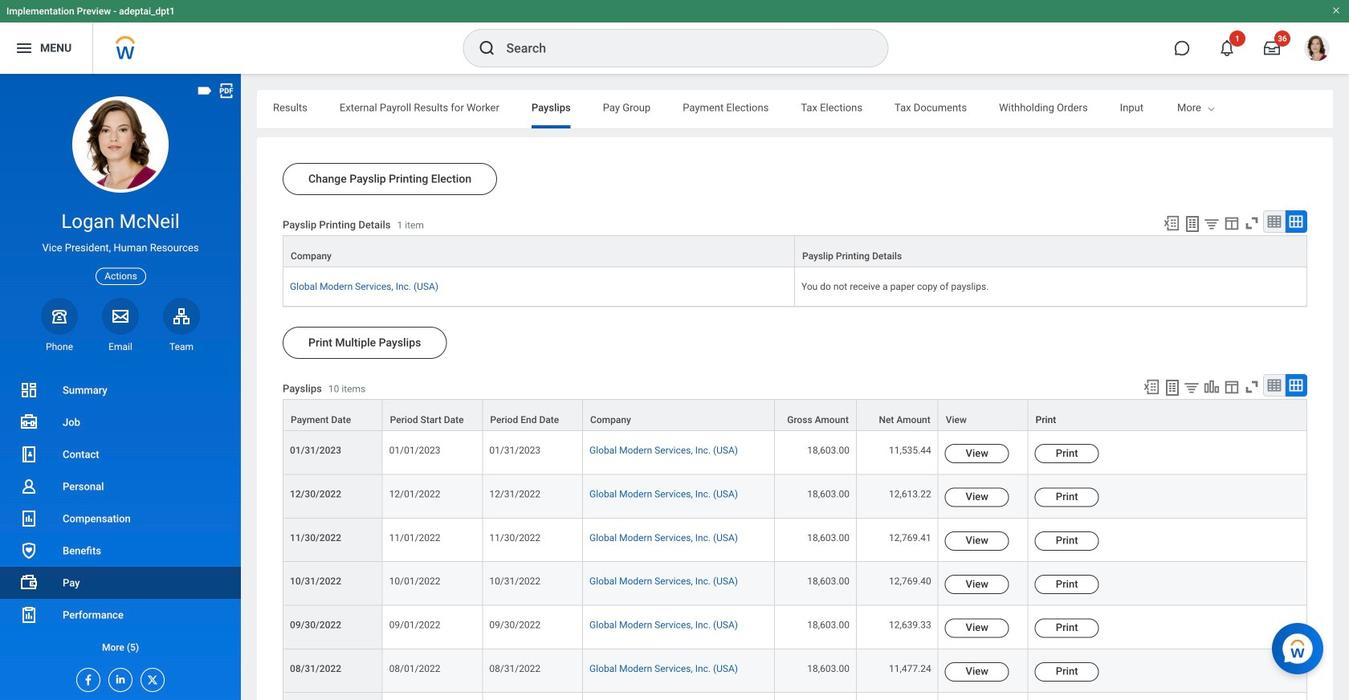 Task type: vqa. For each thing, say whether or not it's contained in the screenshot.
"main content"
no



Task type: locate. For each thing, give the bounding box(es) containing it.
table image
[[1267, 214, 1283, 230]]

1 horizontal spatial export to worksheets image
[[1183, 214, 1203, 234]]

tab list
[[257, 90, 1350, 129]]

0 vertical spatial export to worksheets image
[[1183, 214, 1203, 234]]

5 row from the top
[[283, 475, 1308, 519]]

select to filter grid data image
[[1183, 379, 1201, 396]]

3 row from the top
[[283, 399, 1308, 432]]

export to worksheets image left select to filter grid data icon
[[1183, 214, 1203, 234]]

list
[[0, 374, 241, 664]]

search image
[[478, 39, 497, 58]]

compensation image
[[19, 509, 39, 529]]

click to view/edit grid preferences image left fullscreen image
[[1223, 214, 1241, 232]]

export to worksheets image left select to filter grid data image
[[1163, 378, 1182, 398]]

justify image
[[14, 39, 34, 58]]

0 vertical spatial click to view/edit grid preferences image
[[1223, 214, 1241, 232]]

export to worksheets image for select to filter grid data image
[[1163, 378, 1182, 398]]

10 row from the top
[[283, 693, 1308, 700]]

facebook image
[[77, 669, 95, 687]]

1 vertical spatial export to worksheets image
[[1163, 378, 1182, 398]]

0 horizontal spatial export to worksheets image
[[1163, 378, 1182, 398]]

cell
[[383, 693, 483, 700], [483, 693, 583, 700], [583, 693, 775, 700], [775, 693, 857, 700], [857, 693, 939, 700], [939, 693, 1029, 700], [1029, 693, 1308, 700]]

column header
[[283, 235, 795, 268]]

row header
[[283, 693, 383, 700]]

notifications large image
[[1219, 40, 1235, 56]]

navigation pane region
[[0, 74, 241, 700]]

expand table image
[[1289, 378, 1305, 394]]

mail image
[[111, 307, 130, 326]]

fullscreen image
[[1244, 214, 1261, 232]]

1 vertical spatial click to view/edit grid preferences image
[[1223, 378, 1241, 396]]

toolbar
[[1156, 210, 1308, 235], [1136, 374, 1308, 399]]

6 row from the top
[[283, 519, 1308, 562]]

click to view/edit grid preferences image left fullscreen icon at the bottom of page
[[1223, 378, 1241, 396]]

personal image
[[19, 477, 39, 496]]

6 cell from the left
[[939, 693, 1029, 700]]

1 cell from the left
[[383, 693, 483, 700]]

5 cell from the left
[[857, 693, 939, 700]]

table image
[[1267, 378, 1283, 394]]

2 click to view/edit grid preferences image from the top
[[1223, 378, 1241, 396]]

close environment banner image
[[1332, 6, 1342, 15]]

row
[[283, 235, 1308, 268], [283, 268, 1308, 307], [283, 399, 1308, 432], [283, 432, 1308, 475], [283, 475, 1308, 519], [283, 519, 1308, 562], [283, 562, 1308, 606], [283, 606, 1308, 650], [283, 650, 1308, 693], [283, 693, 1308, 700]]

inbox large image
[[1264, 40, 1280, 56]]

1 click to view/edit grid preferences image from the top
[[1223, 214, 1241, 232]]

banner
[[0, 0, 1350, 74]]

export to worksheets image for select to filter grid data icon
[[1183, 214, 1203, 234]]

expand table image
[[1289, 214, 1305, 230]]

phone image
[[48, 307, 71, 326]]

email logan mcneil element
[[102, 340, 139, 353]]

job image
[[19, 413, 39, 432]]

view printable version (pdf) image
[[218, 82, 235, 100]]

1 row from the top
[[283, 235, 1308, 268]]

export to worksheets image
[[1183, 214, 1203, 234], [1163, 378, 1182, 398]]

7 cell from the left
[[1029, 693, 1308, 700]]

click to view/edit grid preferences image
[[1223, 214, 1241, 232], [1223, 378, 1241, 396]]

fullscreen image
[[1244, 378, 1261, 396]]



Task type: describe. For each thing, give the bounding box(es) containing it.
select to filter grid data image
[[1203, 215, 1221, 232]]

7 row from the top
[[283, 562, 1308, 606]]

pay image
[[19, 574, 39, 593]]

export to excel image
[[1143, 378, 1161, 396]]

export to excel image
[[1163, 214, 1181, 232]]

phone logan mcneil element
[[41, 340, 78, 353]]

tag image
[[196, 82, 214, 100]]

team logan mcneil element
[[163, 340, 200, 353]]

1 vertical spatial toolbar
[[1136, 374, 1308, 399]]

9 row from the top
[[283, 650, 1308, 693]]

Search Workday  search field
[[506, 31, 855, 66]]

view team image
[[172, 307, 191, 326]]

contact image
[[19, 445, 39, 464]]

performance image
[[19, 606, 39, 625]]

2 row from the top
[[283, 268, 1308, 307]]

8 row from the top
[[283, 606, 1308, 650]]

profile logan mcneil image
[[1305, 35, 1330, 64]]

2 cell from the left
[[483, 693, 583, 700]]

benefits image
[[19, 541, 39, 561]]

summary image
[[19, 381, 39, 400]]

x image
[[141, 669, 159, 687]]

4 row from the top
[[283, 432, 1308, 475]]

3 cell from the left
[[583, 693, 775, 700]]

linkedin image
[[109, 669, 127, 686]]

4 cell from the left
[[775, 693, 857, 700]]

0 vertical spatial toolbar
[[1156, 210, 1308, 235]]



